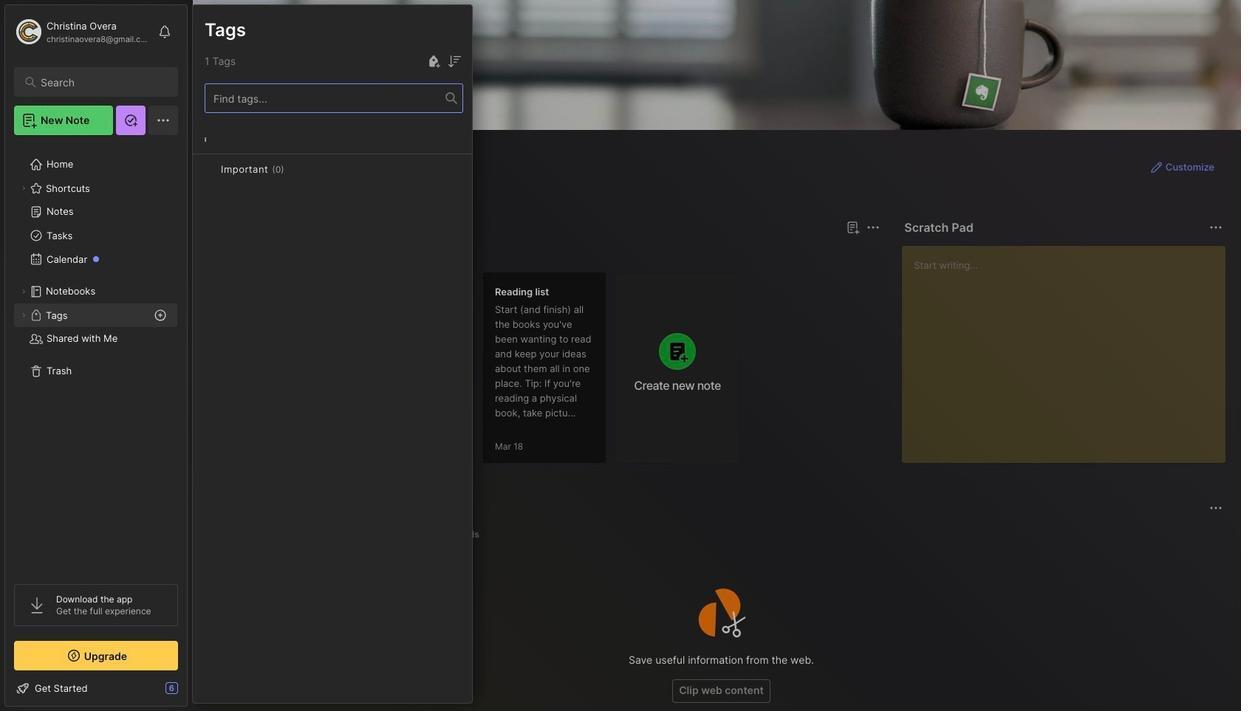 Task type: describe. For each thing, give the bounding box(es) containing it.
Search text field
[[41, 75, 165, 89]]

Find tags… text field
[[205, 88, 446, 108]]

1 vertical spatial row group
[[217, 272, 749, 473]]

Help and Learning task checklist field
[[5, 677, 187, 701]]

none search field inside main element
[[41, 73, 165, 91]]

click to collapse image
[[187, 684, 198, 702]]

create new tag image
[[425, 52, 443, 70]]

main element
[[0, 0, 192, 712]]



Task type: vqa. For each thing, say whether or not it's contained in the screenshot.
Account field
yes



Task type: locate. For each thing, give the bounding box(es) containing it.
0 vertical spatial row group
[[193, 125, 472, 205]]

tab list
[[220, 526, 1221, 544]]

None search field
[[41, 73, 165, 91]]

Sort field
[[446, 52, 463, 70]]

Start writing… text field
[[915, 246, 1226, 452]]

row group
[[193, 125, 472, 205], [217, 272, 749, 473]]

tree
[[5, 144, 187, 571]]

tree inside main element
[[5, 144, 187, 571]]

Account field
[[14, 17, 151, 47]]

expand notebooks image
[[19, 288, 28, 296]]

expand tags image
[[19, 311, 28, 320]]

tab
[[220, 245, 263, 263], [220, 526, 276, 544], [445, 526, 486, 544]]

sort options image
[[446, 52, 463, 70]]



